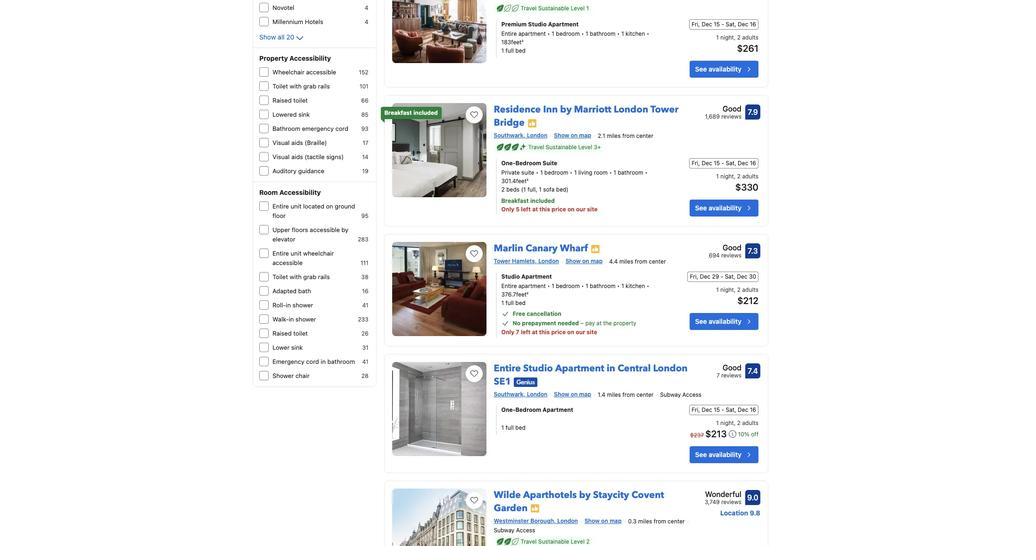 Task type: describe. For each thing, give the bounding box(es) containing it.
$213
[[706, 429, 727, 440]]

fri, for entire studio apartment in central london se1
[[692, 407, 700, 414]]

site inside one-bedroom suite private suite • 1 bedroom • 1 living room • 1 bathroom • 301.4feet² 2 beds (1 full, 1 sofa bed) breakfast included only 5 left at this price on our site
[[587, 206, 598, 213]]

the
[[603, 320, 612, 327]]

aids for (tactile
[[291, 153, 303, 161]]

16 for one-bedroom suite
[[750, 160, 756, 167]]

toilet for 101
[[273, 83, 288, 90]]

9.8
[[750, 510, 761, 518]]

subway inside 0.3 miles from center subway access
[[494, 527, 515, 535]]

1 15 from the top
[[714, 21, 720, 28]]

on up studio apartment link
[[582, 258, 589, 265]]

16 down 38
[[362, 288, 369, 295]]

1 horizontal spatial this property is part of our preferred partner program. it's committed to providing excellent service and good value. it'll pay us a higher commission if you make a booking. image
[[591, 245, 600, 254]]

roll-
[[273, 302, 286, 309]]

with for 38
[[290, 273, 302, 281]]

0 horizontal spatial included
[[413, 110, 438, 117]]

hotels
[[305, 18, 323, 25]]

283
[[358, 236, 369, 243]]

accessibility for room accessibility
[[280, 189, 321, 197]]

entire inside premium studio apartment entire apartment • 1 bedroom • 1 bathroom • 1 kitchen • 183feet² 1 full bed
[[502, 30, 517, 37]]

floor
[[273, 212, 286, 220]]

reviews for marlin canary wharf
[[722, 252, 742, 259]]

bed inside entire apartment • 1 bedroom • 1 bathroom • 1 kitchen • 376.7feet² 1 full bed
[[516, 300, 526, 307]]

studio apartment link
[[502, 273, 661, 282]]

access inside 0.3 miles from center subway access
[[516, 527, 535, 535]]

- up 1 night , 2 adults $261
[[722, 21, 724, 28]]

good element for london
[[717, 363, 742, 374]]

with for 101
[[290, 83, 302, 90]]

93
[[361, 125, 369, 133]]

good 694 reviews
[[709, 244, 742, 259]]

2.1
[[598, 133, 605, 140]]

4.4 miles from center
[[609, 258, 666, 265]]

tower inside residence inn by marriott london tower bridge
[[651, 103, 679, 116]]

sat, for marlin canary wharf
[[725, 274, 736, 281]]

15 for residence inn by marriott london tower bridge
[[714, 160, 720, 167]]

on down 'staycity'
[[601, 518, 608, 525]]

all
[[278, 33, 285, 41]]

fri, for residence inn by marriott london tower bridge
[[692, 160, 700, 167]]

unit for wheelchair
[[291, 250, 302, 257]]

1 vertical spatial tower
[[494, 258, 511, 265]]

66
[[361, 97, 369, 104]]

1 availability from the top
[[709, 65, 742, 73]]

entire studio apartment in central london se1 image
[[392, 363, 486, 457]]

2 our from the top
[[576, 329, 585, 336]]

adapted bath
[[273, 288, 311, 295]]

152
[[359, 69, 369, 76]]

full,
[[528, 186, 538, 193]]

(tactile
[[305, 153, 325, 161]]

accessible inside upper floors accessible by elevator
[[310, 226, 340, 234]]

prepayment
[[522, 320, 556, 327]]

one-bedroom apartment
[[502, 407, 573, 414]]

westminster borough, london
[[494, 518, 578, 525]]

wheelchair
[[303, 250, 334, 257]]

visual aids (braille)
[[273, 139, 327, 147]]

bed inside premium studio apartment entire apartment • 1 bedroom • 1 bathroom • 1 kitchen • 183feet² 1 full bed
[[516, 47, 526, 54]]

in right the emergency
[[321, 358, 326, 366]]

fri, for marlin canary wharf
[[690, 274, 699, 281]]

southwark, london for se1
[[494, 391, 548, 398]]

apartment inside premium studio apartment entire apartment • 1 bedroom • 1 bathroom • 1 kitchen • 183feet² 1 full bed
[[519, 30, 546, 37]]

map for inn
[[579, 132, 591, 139]]

by for wilde
[[579, 489, 591, 502]]

entire for entire studio apartment in central london se1
[[494, 363, 521, 375]]

bedroom for suite
[[516, 160, 541, 167]]

one-bedroom suite link
[[502, 159, 661, 168]]

chair
[[296, 373, 310, 380]]

wheelchair accessible
[[273, 68, 336, 76]]

center for residence inn by marriott london tower bridge
[[636, 133, 654, 140]]

room
[[259, 189, 278, 197]]

suite
[[543, 160, 558, 167]]

full inside premium studio apartment entire apartment • 1 bedroom • 1 bathroom • 1 kitchen • 183feet² 1 full bed
[[506, 47, 514, 54]]

694
[[709, 252, 720, 259]]

location 9.8
[[720, 510, 761, 518]]

miles for apartment
[[607, 392, 621, 399]]

- for entire studio apartment in central london se1
[[722, 407, 724, 414]]

travel sustainable level 1
[[521, 5, 589, 12]]

2 for travel sustainable level 2
[[586, 539, 590, 546]]

183feet²
[[502, 39, 524, 46]]

toilet for 66
[[293, 97, 308, 104]]

floors
[[292, 226, 308, 234]]

3+
[[594, 144, 601, 151]]

se1
[[494, 376, 511, 389]]

london down canary
[[538, 258, 559, 265]]

0 vertical spatial travel
[[521, 5, 537, 12]]

0.3 miles from center subway access
[[494, 519, 685, 535]]

$330
[[736, 182, 759, 193]]

wonderful
[[705, 491, 742, 499]]

see for marlin canary wharf
[[695, 318, 707, 326]]

(1
[[521, 186, 526, 193]]

center for marlin canary wharf
[[649, 258, 666, 265]]

17
[[363, 140, 369, 147]]

0 vertical spatial cord
[[336, 125, 348, 133]]

$212
[[738, 296, 759, 307]]

kitchen inside entire apartment • 1 bedroom • 1 bathroom • 1 kitchen • 376.7feet² 1 full bed
[[626, 283, 645, 290]]

good for tower
[[723, 105, 742, 113]]

kitchen inside premium studio apartment entire apartment • 1 bedroom • 1 bathroom • 1 kitchen • 183feet² 1 full bed
[[626, 30, 645, 37]]

0.3
[[628, 519, 637, 526]]

premium
[[502, 21, 527, 28]]

3,749
[[705, 499, 720, 506]]

availability for residence inn by marriott london tower bridge
[[709, 204, 742, 212]]

map for canary
[[591, 258, 603, 265]]

native hyde park image
[[392, 0, 486, 63]]

apartment inside entire apartment • 1 bedroom • 1 bathroom • 1 kitchen • 376.7feet² 1 full bed
[[519, 283, 546, 290]]

scored 9.0 element
[[746, 491, 761, 506]]

entire unit located on ground floor
[[273, 203, 355, 220]]

3 full from the top
[[506, 425, 514, 432]]

show all 20 button
[[259, 33, 306, 44]]

walk-
[[273, 316, 289, 323]]

from for wharf
[[635, 258, 647, 265]]

4 night from the top
[[721, 420, 734, 427]]

london down 'inn'
[[527, 132, 548, 139]]

travel sustainable level 3+
[[528, 144, 601, 151]]

301.4feet²
[[502, 178, 529, 185]]

availability for marlin canary wharf
[[709, 318, 742, 326]]

2.1 miles from center
[[598, 133, 654, 140]]

accessible inside "entire unit wheelchair accessible"
[[273, 259, 303, 267]]

miles inside 0.3 miles from center subway access
[[638, 519, 652, 526]]

wonderful 3,749 reviews
[[705, 491, 742, 506]]

bedroom inside entire apartment • 1 bedroom • 1 bathroom • 1 kitchen • 376.7feet² 1 full bed
[[556, 283, 580, 290]]

15 for entire studio apartment in central london se1
[[714, 407, 720, 414]]

center for entire studio apartment in central london se1
[[637, 392, 654, 399]]

southwark, for bridge
[[494, 132, 526, 139]]

85
[[361, 111, 369, 118]]

room
[[594, 169, 608, 176]]

adults for $212
[[742, 287, 759, 294]]

sink for lowered sink
[[298, 111, 310, 118]]

location
[[720, 510, 748, 518]]

on up the travel sustainable level 3+
[[571, 132, 578, 139]]

toilet with grab rails for 38
[[273, 273, 330, 281]]

38
[[361, 274, 369, 281]]

entire studio apartment in central london se1
[[494, 363, 688, 389]]

from for apartment
[[623, 392, 635, 399]]

by inside upper floors accessible by elevator
[[342, 226, 349, 234]]

emergency
[[302, 125, 334, 133]]

16 for premium studio apartment
[[750, 21, 756, 28]]

2 inside one-bedroom suite private suite • 1 bedroom • 1 living room • 1 bathroom • 301.4feet² 2 beds (1 full, 1 sofa bed) breakfast included only 5 left at this price on our site
[[502, 186, 505, 193]]

level for marriott
[[579, 144, 592, 151]]

miles for by
[[607, 133, 621, 140]]

see availability for entire studio apartment in central london se1
[[695, 451, 742, 459]]

bed)
[[556, 186, 569, 193]]

1 night , 2 adults $330
[[716, 173, 759, 193]]

rails for 101
[[318, 83, 330, 90]]

28
[[362, 373, 369, 380]]

fri, dec 15 - sat, dec 16 for residence inn by marriott london tower bridge
[[692, 160, 756, 167]]

(braille)
[[305, 139, 327, 147]]

toilet with grab rails for 101
[[273, 83, 330, 90]]

one- for one-bedroom apartment
[[502, 407, 516, 414]]

20
[[286, 33, 294, 41]]

grab for 38
[[303, 273, 316, 281]]

cancellation
[[527, 311, 561, 318]]

0 vertical spatial level
[[571, 5, 585, 12]]

entire studio apartment in central london se1 link
[[494, 359, 688, 389]]

only 7 left at this price on our site
[[502, 329, 597, 336]]

3 bed from the top
[[516, 425, 526, 432]]

sat, up 1 night , 2 adults $261
[[726, 21, 736, 28]]

center inside 0.3 miles from center subway access
[[668, 519, 685, 526]]

0 vertical spatial sustainable
[[538, 5, 569, 12]]

scored 7.9 element
[[746, 105, 761, 120]]

1 vertical spatial site
[[587, 329, 597, 336]]

free cancellation
[[513, 311, 561, 318]]

wheelchair
[[273, 68, 305, 76]]

tower hamlets, london
[[494, 258, 559, 265]]

10% off
[[738, 431, 759, 438]]

1 vertical spatial at
[[597, 320, 602, 327]]

price inside one-bedroom suite private suite • 1 bedroom • 1 living room • 1 bathroom • 301.4feet² 2 beds (1 full, 1 sofa bed) breakfast included only 5 left at this price on our site
[[552, 206, 566, 213]]

aparthotels
[[523, 489, 577, 502]]

show on map for canary
[[566, 258, 603, 265]]

studio for premium
[[528, 21, 547, 28]]

2 vertical spatial at
[[532, 329, 538, 336]]

1 full bed
[[502, 425, 526, 432]]

7.3
[[748, 247, 758, 256]]

1,689
[[705, 113, 720, 120]]

at inside one-bedroom suite private suite • 1 bedroom • 1 living room • 1 bathroom • 301.4feet² 2 beds (1 full, 1 sofa bed) breakfast included only 5 left at this price on our site
[[532, 206, 538, 213]]

property
[[614, 320, 637, 327]]

inn
[[543, 103, 558, 116]]

sat, for entire studio apartment in central london se1
[[726, 407, 736, 414]]

travel for residence
[[528, 144, 544, 151]]

1 fri, dec 15 - sat, dec 16 from the top
[[692, 21, 756, 28]]

on inside 'entire unit located on ground floor'
[[326, 203, 333, 210]]

wilde
[[494, 489, 521, 502]]

scored 7.4 element
[[746, 364, 761, 379]]

night for $212
[[721, 287, 734, 294]]

4 for novotel
[[365, 4, 369, 11]]

grab for 101
[[303, 83, 316, 90]]

marlin canary wharf link
[[494, 239, 588, 255]]

on up 'one-bedroom apartment' link on the bottom of the page
[[571, 391, 578, 398]]

london inside residence inn by marriott london tower bridge
[[614, 103, 648, 116]]

sink for lower sink
[[291, 344, 303, 352]]

1 vertical spatial this
[[539, 329, 550, 336]]

london up one-bedroom apartment
[[527, 391, 548, 398]]

show for residence
[[554, 132, 569, 139]]

visual for visual aids (braille)
[[273, 139, 290, 147]]

premium studio apartment link
[[502, 20, 661, 29]]

good 7 reviews
[[717, 364, 742, 380]]

in down "roll-in shower"
[[289, 316, 294, 323]]

$261
[[737, 43, 759, 54]]

reviews for residence inn by marriott london tower bridge
[[722, 113, 742, 120]]

lowered sink
[[273, 111, 310, 118]]

show all 20
[[259, 33, 294, 41]]

property accessibility
[[259, 54, 331, 62]]

apartment for one-
[[543, 407, 573, 414]]

in down adapted bath
[[286, 302, 291, 309]]

2 only from the top
[[502, 329, 515, 336]]

map for studio
[[579, 391, 591, 398]]

level for staycity
[[571, 539, 585, 546]]

show on map for studio
[[554, 391, 591, 398]]

upper floors accessible by elevator
[[273, 226, 349, 243]]



Task type: vqa. For each thing, say whether or not it's contained in the screenshot.


Task type: locate. For each thing, give the bounding box(es) containing it.
adults
[[742, 34, 759, 41], [742, 173, 759, 180], [742, 287, 759, 294], [742, 420, 759, 427]]

1 vertical spatial southwark,
[[494, 391, 526, 398]]

auditory guidance
[[273, 167, 324, 175]]

sustainable up suite
[[546, 144, 577, 151]]

1 horizontal spatial tower
[[651, 103, 679, 116]]

unit inside 'entire unit located on ground floor'
[[291, 203, 302, 210]]

1 vertical spatial shower
[[296, 316, 316, 323]]

visual for visual aids (tactile signs)
[[273, 153, 290, 161]]

show
[[259, 33, 276, 41], [554, 132, 569, 139], [566, 258, 581, 265], [554, 391, 569, 398], [585, 518, 600, 525]]

travel for wilde
[[521, 539, 537, 546]]

shower down "roll-in shower"
[[296, 316, 316, 323]]

2 with from the top
[[290, 273, 302, 281]]

1 vertical spatial studio
[[502, 274, 520, 281]]

breakfast right 85
[[385, 110, 412, 117]]

toilet up adapted
[[273, 273, 288, 281]]

from inside 0.3 miles from center subway access
[[654, 519, 666, 526]]

bed
[[516, 47, 526, 54], [516, 300, 526, 307], [516, 425, 526, 432]]

4 reviews from the top
[[722, 499, 742, 506]]

reviews inside good 1,689 reviews
[[722, 113, 742, 120]]

entire inside entire apartment • 1 bedroom • 1 bathroom • 1 kitchen • 376.7feet² 1 full bed
[[502, 283, 517, 290]]

0 vertical spatial raised
[[273, 97, 292, 104]]

central
[[618, 363, 651, 375]]

only down no
[[502, 329, 515, 336]]

show on map up 'one-bedroom apartment' link on the bottom of the page
[[554, 391, 591, 398]]

reviews for entire studio apartment in central london se1
[[722, 373, 742, 380]]

entire inside 'entire unit located on ground floor'
[[273, 203, 289, 210]]

map up 'one-bedroom apartment' link on the bottom of the page
[[579, 391, 591, 398]]

night inside 1 night , 2 adults $330
[[721, 173, 734, 180]]

with
[[290, 83, 302, 90], [290, 273, 302, 281]]

see for residence inn by marriott london tower bridge
[[695, 204, 707, 212]]

2 grab from the top
[[303, 273, 316, 281]]

availability
[[709, 65, 742, 73], [709, 204, 742, 212], [709, 318, 742, 326], [709, 451, 742, 459]]

1 horizontal spatial breakfast
[[502, 198, 529, 205]]

entire up se1
[[494, 363, 521, 375]]

pay
[[586, 320, 595, 327]]

one- up the 1 full bed
[[502, 407, 516, 414]]

level left 3+
[[579, 144, 592, 151]]

good element
[[705, 103, 742, 115], [709, 242, 742, 254], [717, 363, 742, 374]]

2 vertical spatial 15
[[714, 407, 720, 414]]

fri, dec 15 - sat, dec 16 up 1 night , 2 adults $330
[[692, 160, 756, 167]]

this property is part of our preferred partner program. it's committed to providing excellent service and good value. it'll pay us a higher commission if you make a booking. image right wharf
[[591, 245, 600, 254]]

2 vertical spatial good
[[723, 364, 742, 373]]

show down wilde aparthotels by staycity covent garden
[[585, 518, 600, 525]]

4
[[365, 4, 369, 11], [365, 18, 369, 25]]

emergency
[[273, 358, 305, 366]]

2 vertical spatial travel
[[521, 539, 537, 546]]

shower chair
[[273, 373, 310, 380]]

16 for one-bedroom apartment
[[750, 407, 756, 414]]

toilet with grab rails up bath
[[273, 273, 330, 281]]

16 up $330
[[750, 160, 756, 167]]

, inside "1 night , 2 adults $212"
[[734, 287, 736, 294]]

subway
[[660, 392, 681, 399], [494, 527, 515, 535]]

2 good from the top
[[723, 244, 742, 252]]

2 visual from the top
[[273, 153, 290, 161]]

0 vertical spatial sink
[[298, 111, 310, 118]]

sustainable down borough,
[[538, 539, 569, 546]]

bathroom emergency cord
[[273, 125, 348, 133]]

1 horizontal spatial cord
[[336, 125, 348, 133]]

southwark, for se1
[[494, 391, 526, 398]]

2 vertical spatial fri, dec 15 - sat, dec 16
[[692, 407, 756, 414]]

3 good from the top
[[723, 364, 742, 373]]

2 inside 1 night , 2 adults $261
[[737, 34, 741, 41]]

show up 'one-bedroom apartment' link on the bottom of the page
[[554, 391, 569, 398]]

property
[[259, 54, 288, 62]]

with up adapted bath
[[290, 273, 302, 281]]

emergency cord in bathroom
[[273, 358, 355, 366]]

1 vertical spatial subway
[[494, 527, 515, 535]]

1 inside 1 night , 2 adults $330
[[716, 173, 719, 180]]

apartment down premium
[[519, 30, 546, 37]]

subway access
[[660, 392, 702, 399]]

0 vertical spatial shower
[[293, 302, 313, 309]]

london inside entire studio apartment in central london se1
[[653, 363, 688, 375]]

1 unit from the top
[[291, 203, 302, 210]]

adults inside "1 night , 2 adults $212"
[[742, 287, 759, 294]]

3 adults from the top
[[742, 287, 759, 294]]

, inside 1 night , 2 adults $261
[[734, 34, 736, 41]]

2 raised toilet from the top
[[273, 330, 308, 338]]

this property is part of our preferred partner program. it's committed to providing excellent service and good value. it'll pay us a higher commission if you make a booking. image
[[528, 119, 537, 128], [528, 119, 537, 128], [591, 245, 600, 254], [531, 505, 540, 514]]

0 vertical spatial with
[[290, 83, 302, 90]]

2 up the $212
[[737, 287, 741, 294]]

sat, up 1 night , 2 adults
[[726, 407, 736, 414]]

0 vertical spatial bedroom
[[556, 30, 580, 37]]

sat, for residence inn by marriott london tower bridge
[[726, 160, 736, 167]]

1 vertical spatial sustainable
[[546, 144, 577, 151]]

1 toilet from the top
[[293, 97, 308, 104]]

miles right 0.3
[[638, 519, 652, 526]]

bedroom for $330
[[545, 169, 568, 176]]

26
[[362, 331, 369, 338]]

2 for 1 night , 2 adults $261
[[737, 34, 741, 41]]

full down 183feet²
[[506, 47, 514, 54]]

toilet down "walk-in shower"
[[293, 330, 308, 338]]

included
[[413, 110, 438, 117], [530, 198, 555, 205]]

1 vertical spatial access
[[516, 527, 535, 535]]

0 vertical spatial unit
[[291, 203, 302, 210]]

residence
[[494, 103, 541, 116]]

bedroom inside premium studio apartment entire apartment • 1 bedroom • 1 bathroom • 1 kitchen • 183feet² 1 full bed
[[556, 30, 580, 37]]

travel
[[521, 5, 537, 12], [528, 144, 544, 151], [521, 539, 537, 546]]

1 toilet from the top
[[273, 83, 288, 90]]

genius discounts available at this property. image
[[514, 378, 538, 387], [514, 378, 538, 387]]

0 horizontal spatial subway
[[494, 527, 515, 535]]

1 see availability link from the top
[[690, 61, 759, 78]]

southwark, london
[[494, 132, 548, 139], [494, 391, 548, 398]]

3 availability from the top
[[709, 318, 742, 326]]

4 for millennium hotels
[[365, 18, 369, 25]]

2 aids from the top
[[291, 153, 303, 161]]

0 vertical spatial accessible
[[306, 68, 336, 76]]

2 inside "1 night , 2 adults $212"
[[737, 287, 741, 294]]

adults inside 1 night , 2 adults $261
[[742, 34, 759, 41]]

1 inside "1 night , 2 adults $212"
[[716, 287, 719, 294]]

3 night from the top
[[721, 287, 734, 294]]

on
[[571, 132, 578, 139], [326, 203, 333, 210], [568, 206, 575, 213], [582, 258, 589, 265], [567, 329, 574, 336], [571, 391, 578, 398], [601, 518, 608, 525]]

1 vertical spatial bed
[[516, 300, 526, 307]]

3 , from the top
[[734, 287, 736, 294]]

2 availability from the top
[[709, 204, 742, 212]]

this property is part of our preferred partner program. it's committed to providing excellent service and good value. it'll pay us a higher commission if you make a booking. image up westminster borough, london
[[531, 505, 540, 514]]

1 , from the top
[[734, 34, 736, 41]]

1 toilet with grab rails from the top
[[273, 83, 330, 90]]

full down 376.7feet²
[[506, 300, 514, 307]]

this down prepayment
[[539, 329, 550, 336]]

2 vertical spatial bed
[[516, 425, 526, 432]]

2 up $261
[[737, 34, 741, 41]]

7 for only
[[516, 329, 519, 336]]

only inside one-bedroom suite private suite • 1 bedroom • 1 living room • 1 bathroom • 301.4feet² 2 beds (1 full, 1 sofa bed) breakfast included only 5 left at this price on our site
[[502, 206, 515, 213]]

2 vertical spatial bedroom
[[556, 283, 580, 290]]

southwark, london for bridge
[[494, 132, 548, 139]]

aids down the bathroom
[[291, 139, 303, 147]]

by down ground
[[342, 226, 349, 234]]

1 41 from the top
[[362, 302, 369, 309]]

0 horizontal spatial 7
[[516, 329, 519, 336]]

1 southwark, london from the top
[[494, 132, 548, 139]]

bathroom
[[590, 30, 616, 37], [618, 169, 644, 176], [590, 283, 616, 290], [328, 358, 355, 366]]

- for marlin canary wharf
[[721, 274, 723, 281]]

apartment
[[519, 30, 546, 37], [519, 283, 546, 290]]

0 vertical spatial southwark, london
[[494, 132, 548, 139]]

, for $330
[[734, 173, 736, 180]]

0 vertical spatial 41
[[362, 302, 369, 309]]

2 horizontal spatial by
[[579, 489, 591, 502]]

wonderful element
[[705, 489, 742, 501]]

unit for located
[[291, 203, 302, 210]]

1 inside 1 night , 2 adults $261
[[716, 34, 719, 41]]

toilet for 26
[[293, 330, 308, 338]]

1 vertical spatial this property is part of our preferred partner program. it's committed to providing excellent service and good value. it'll pay us a higher commission if you make a booking. image
[[531, 505, 540, 514]]

left
[[521, 206, 531, 213], [521, 329, 531, 336]]

- up 1 night , 2 adults $330
[[722, 160, 724, 167]]

unit down room accessibility
[[291, 203, 302, 210]]

guidance
[[298, 167, 324, 175]]

1 vertical spatial full
[[506, 300, 514, 307]]

3 reviews from the top
[[722, 373, 742, 380]]

2 for 1 night , 2 adults
[[737, 420, 741, 427]]

2 toilet from the top
[[293, 330, 308, 338]]

show for entire
[[554, 391, 569, 398]]

this property is part of our preferred partner program. it's committed to providing excellent service and good value. it'll pay us a higher commission if you make a booking. image
[[591, 245, 600, 254], [531, 505, 540, 514]]

1 visual from the top
[[273, 139, 290, 147]]

2 up $330
[[737, 173, 741, 180]]

on down needed
[[567, 329, 574, 336]]

suite
[[522, 169, 534, 176]]

4 see availability from the top
[[695, 451, 742, 459]]

1 vertical spatial breakfast
[[502, 198, 529, 205]]

show on map for inn
[[554, 132, 591, 139]]

good element left 7.4
[[717, 363, 742, 374]]

0 vertical spatial site
[[587, 206, 598, 213]]

breakfast up 5
[[502, 198, 529, 205]]

adults up $330
[[742, 173, 759, 180]]

marriott
[[574, 103, 612, 116]]

bedroom
[[556, 30, 580, 37], [545, 169, 568, 176], [556, 283, 580, 290]]

bathroom inside one-bedroom suite private suite • 1 bedroom • 1 living room • 1 bathroom • 301.4feet² 2 beds (1 full, 1 sofa bed) breakfast included only 5 left at this price on our site
[[618, 169, 644, 176]]

111
[[361, 260, 369, 267]]

garden
[[494, 503, 528, 515]]

2 reviews from the top
[[722, 252, 742, 259]]

private
[[502, 169, 520, 176]]

residence inn by marriott london tower bridge image
[[392, 103, 486, 198]]

sink
[[298, 111, 310, 118], [291, 344, 303, 352]]

1 vertical spatial raised toilet
[[273, 330, 308, 338]]

reviews inside the "good 694 reviews"
[[722, 252, 742, 259]]

night inside "1 night , 2 adults $212"
[[721, 287, 734, 294]]

4 see from the top
[[695, 451, 707, 459]]

1 kitchen from the top
[[626, 30, 645, 37]]

only left 5
[[502, 206, 515, 213]]

1
[[586, 5, 589, 12], [552, 30, 554, 37], [586, 30, 588, 37], [622, 30, 624, 37], [716, 34, 719, 41], [502, 47, 504, 54], [540, 169, 543, 176], [574, 169, 577, 176], [614, 169, 616, 176], [716, 173, 719, 180], [539, 186, 542, 193], [552, 283, 554, 290], [586, 283, 588, 290], [622, 283, 624, 290], [716, 287, 719, 294], [502, 300, 504, 307], [716, 420, 719, 427], [502, 425, 504, 432]]

apartment inside entire studio apartment in central london se1
[[555, 363, 604, 375]]

see availability link for marlin canary wharf
[[690, 314, 759, 331]]

good left 7.9
[[723, 105, 742, 113]]

good
[[723, 105, 742, 113], [723, 244, 742, 252], [723, 364, 742, 373]]

on inside one-bedroom suite private suite • 1 bedroom • 1 living room • 1 bathroom • 301.4feet² 2 beds (1 full, 1 sofa bed) breakfast included only 5 left at this price on our site
[[568, 206, 575, 213]]

1 aids from the top
[[291, 139, 303, 147]]

10%
[[738, 431, 750, 438]]

•
[[548, 30, 550, 37], [582, 30, 584, 37], [617, 30, 620, 37], [647, 30, 650, 37], [536, 169, 539, 176], [570, 169, 573, 176], [609, 169, 612, 176], [645, 169, 648, 176], [548, 283, 550, 290], [582, 283, 584, 290], [617, 283, 620, 290], [647, 283, 650, 290]]

1 vertical spatial raised
[[273, 330, 292, 338]]

0 vertical spatial subway
[[660, 392, 681, 399]]

1 with from the top
[[290, 83, 302, 90]]

good inside good 1,689 reviews
[[723, 105, 742, 113]]

full inside entire apartment • 1 bedroom • 1 bathroom • 1 kitchen • 376.7feet² 1 full bed
[[506, 300, 514, 307]]

good for london
[[723, 364, 742, 373]]

1 vertical spatial price
[[551, 329, 566, 336]]

0 vertical spatial bedroom
[[516, 160, 541, 167]]

1 only from the top
[[502, 206, 515, 213]]

1 horizontal spatial access
[[683, 392, 702, 399]]

studio up 376.7feet²
[[502, 274, 520, 281]]

fri,
[[692, 21, 700, 28], [692, 160, 700, 167], [690, 274, 699, 281], [692, 407, 700, 414]]

1 vertical spatial fri, dec 15 - sat, dec 16
[[692, 160, 756, 167]]

2 night from the top
[[721, 173, 734, 180]]

1 see from the top
[[695, 65, 707, 73]]

studio
[[528, 21, 547, 28], [502, 274, 520, 281], [523, 363, 553, 375]]

site down pay
[[587, 329, 597, 336]]

bathroom
[[273, 125, 300, 133]]

1 bed from the top
[[516, 47, 526, 54]]

1 southwark, from the top
[[494, 132, 526, 139]]

0 horizontal spatial access
[[516, 527, 535, 535]]

1 bedroom from the top
[[516, 160, 541, 167]]

0 vertical spatial accessibility
[[290, 54, 331, 62]]

london down wilde aparthotels by staycity covent garden
[[557, 518, 578, 525]]

3 see availability from the top
[[695, 318, 742, 326]]

entire
[[502, 30, 517, 37], [273, 203, 289, 210], [273, 250, 289, 257], [502, 283, 517, 290], [494, 363, 521, 375]]

2 raised from the top
[[273, 330, 292, 338]]

0 vertical spatial only
[[502, 206, 515, 213]]

good inside the "good 694 reviews"
[[723, 244, 742, 252]]

0 vertical spatial bed
[[516, 47, 526, 54]]

with down wheelchair on the left top
[[290, 83, 302, 90]]

0 vertical spatial this property is part of our preferred partner program. it's committed to providing excellent service and good value. it'll pay us a higher commission if you make a booking. image
[[591, 245, 600, 254]]

1 horizontal spatial included
[[530, 198, 555, 205]]

0 vertical spatial toilet
[[293, 97, 308, 104]]

our inside one-bedroom suite private suite • 1 bedroom • 1 living room • 1 bathroom • 301.4feet² 2 beds (1 full, 1 sofa bed) breakfast included only 5 left at this price on our site
[[576, 206, 586, 213]]

see availability link for residence inn by marriott london tower bridge
[[690, 200, 759, 217]]

wharf
[[560, 242, 588, 255]]

1 vertical spatial with
[[290, 273, 302, 281]]

on down bed) on the top right
[[568, 206, 575, 213]]

shower for walk-in shower
[[296, 316, 316, 323]]

marlin canary wharf image
[[392, 242, 486, 337]]

7 inside good 7 reviews
[[717, 373, 720, 380]]

see for entire studio apartment in central london se1
[[695, 451, 707, 459]]

, inside 1 night , 2 adults $330
[[734, 173, 736, 180]]

roll-in shower
[[273, 302, 313, 309]]

raised for 26
[[273, 330, 292, 338]]

1 vertical spatial our
[[576, 329, 585, 336]]

good right 694
[[723, 244, 742, 252]]

0 horizontal spatial tower
[[494, 258, 511, 265]]

accessible down property accessibility in the left of the page
[[306, 68, 336, 76]]

2 see from the top
[[695, 204, 707, 212]]

bedroom down premium studio apartment link at the top of page
[[556, 30, 580, 37]]

night inside 1 night , 2 adults $261
[[721, 34, 734, 41]]

adults up $261
[[742, 34, 759, 41]]

show on map up studio apartment link
[[566, 258, 603, 265]]

4 adults from the top
[[742, 420, 759, 427]]

entire for entire unit located on ground floor
[[273, 203, 289, 210]]

2 southwark, from the top
[[494, 391, 526, 398]]

2 rails from the top
[[318, 273, 330, 281]]

studio inside entire studio apartment in central london se1
[[523, 363, 553, 375]]

visual up auditory
[[273, 153, 290, 161]]

adults inside 1 night , 2 adults $330
[[742, 173, 759, 180]]

availability down '$213'
[[709, 451, 742, 459]]

apartment inside premium studio apartment entire apartment • 1 bedroom • 1 bathroom • 1 kitchen • 183feet² 1 full bed
[[548, 21, 579, 28]]

studio down only 7 left at this price on our site
[[523, 363, 553, 375]]

1 vertical spatial only
[[502, 329, 515, 336]]

sustainable up premium studio apartment link at the top of page
[[538, 5, 569, 12]]

,
[[734, 34, 736, 41], [734, 173, 736, 180], [734, 287, 736, 294], [734, 420, 736, 427]]

0 vertical spatial visual
[[273, 139, 290, 147]]

marlin canary wharf
[[494, 242, 588, 255]]

bedroom for $261
[[556, 30, 580, 37]]

night for $330
[[721, 173, 734, 180]]

1 one- from the top
[[502, 160, 516, 167]]

1 vertical spatial 4
[[365, 18, 369, 25]]

16 up 1 night , 2 adults
[[750, 407, 756, 414]]

1 vertical spatial one-
[[502, 407, 516, 414]]

included inside one-bedroom suite private suite • 1 bedroom • 1 living room • 1 bathroom • 301.4feet² 2 beds (1 full, 1 sofa bed) breakfast included only 5 left at this price on our site
[[530, 198, 555, 205]]

raised up lowered
[[273, 97, 292, 104]]

at down prepayment
[[532, 329, 538, 336]]

1 rails from the top
[[318, 83, 330, 90]]

reviews inside good 7 reviews
[[722, 373, 742, 380]]

studio apartment
[[502, 274, 552, 281]]

accessible
[[306, 68, 336, 76], [310, 226, 340, 234], [273, 259, 303, 267]]

room accessibility
[[259, 189, 321, 197]]

apartment for premium
[[548, 21, 579, 28]]

bedroom inside one-bedroom suite private suite • 1 bedroom • 1 living room • 1 bathroom • 301.4feet² 2 beds (1 full, 1 sofa bed) breakfast included only 5 left at this price on our site
[[516, 160, 541, 167]]

ground
[[335, 203, 355, 210]]

2 southwark, london from the top
[[494, 391, 548, 398]]

0 vertical spatial breakfast
[[385, 110, 412, 117]]

1 vertical spatial sink
[[291, 344, 303, 352]]

2 4 from the top
[[365, 18, 369, 25]]

see availability down "1 night , 2 adults $212"
[[695, 318, 742, 326]]

2 inside 1 night , 2 adults $330
[[737, 173, 741, 180]]

2 41 from the top
[[362, 359, 369, 366]]

shower
[[293, 302, 313, 309], [296, 316, 316, 323]]

studio for entire
[[523, 363, 553, 375]]

accessible down elevator
[[273, 259, 303, 267]]

2 apartment from the top
[[519, 283, 546, 290]]

westminster
[[494, 518, 529, 525]]

only
[[502, 206, 515, 213], [502, 329, 515, 336]]

- for residence inn by marriott london tower bridge
[[722, 160, 724, 167]]

hamlets,
[[512, 258, 537, 265]]

1 full from the top
[[506, 47, 514, 54]]

left down prepayment
[[521, 329, 531, 336]]

left inside one-bedroom suite private suite • 1 bedroom • 1 living room • 1 bathroom • 301.4feet² 2 beds (1 full, 1 sofa bed) breakfast included only 5 left at this price on our site
[[521, 206, 531, 213]]

raised up lower
[[273, 330, 292, 338]]

show on map
[[554, 132, 591, 139], [566, 258, 603, 265], [554, 391, 591, 398], [585, 518, 622, 525]]

in inside entire studio apartment in central london se1
[[607, 363, 615, 375]]

0 horizontal spatial cord
[[306, 358, 319, 366]]

1 vertical spatial 41
[[362, 359, 369, 366]]

show up the travel sustainable level 3+
[[554, 132, 569, 139]]

scored 7.3 element
[[746, 244, 761, 259]]

no prepayment needed – pay at the property
[[513, 320, 637, 327]]

1 vertical spatial good
[[723, 244, 742, 252]]

shower for roll-in shower
[[293, 302, 313, 309]]

1 vertical spatial by
[[342, 226, 349, 234]]

in left central
[[607, 363, 615, 375]]

at right 5
[[532, 206, 538, 213]]

16 up $261
[[750, 21, 756, 28]]

2 see availability from the top
[[695, 204, 742, 212]]

2 bedroom from the top
[[516, 407, 541, 414]]

0 vertical spatial at
[[532, 206, 538, 213]]

4 availability from the top
[[709, 451, 742, 459]]

1 vertical spatial travel
[[528, 144, 544, 151]]

1 night , 2 adults
[[716, 420, 759, 427]]

1 our from the top
[[576, 206, 586, 213]]

see availability link down 1 night , 2 adults $261
[[690, 61, 759, 78]]

1 good from the top
[[723, 105, 742, 113]]

2 vertical spatial studio
[[523, 363, 553, 375]]

2 toilet with grab rails from the top
[[273, 273, 330, 281]]

1 horizontal spatial by
[[560, 103, 572, 116]]

apartment down studio apartment
[[519, 283, 546, 290]]

by inside wilde aparthotels by staycity covent garden
[[579, 489, 591, 502]]

tower up 2.1 miles from center
[[651, 103, 679, 116]]

accessible down 'entire unit located on ground floor'
[[310, 226, 340, 234]]

4 see availability link from the top
[[690, 447, 759, 464]]

0 vertical spatial studio
[[528, 21, 547, 28]]

2 for 1 night , 2 adults $212
[[737, 287, 741, 294]]

bedroom down studio apartment link
[[556, 283, 580, 290]]

reviews inside wonderful 3,749 reviews
[[722, 499, 742, 506]]

0 vertical spatial fri, dec 15 - sat, dec 16
[[692, 21, 756, 28]]

16
[[750, 21, 756, 28], [750, 160, 756, 167], [362, 288, 369, 295], [750, 407, 756, 414]]

rails down wheelchair
[[318, 273, 330, 281]]

sustainable for aparthotels
[[538, 539, 569, 546]]

1 see availability from the top
[[695, 65, 742, 73]]

fri, dec 15 - sat, dec 16 for entire studio apartment in central london se1
[[692, 407, 756, 414]]

entire inside "entire unit wheelchair accessible"
[[273, 250, 289, 257]]

this down sofa
[[540, 206, 550, 213]]

breakfast inside one-bedroom suite private suite • 1 bedroom • 1 living room • 1 bathroom • 301.4feet² 2 beds (1 full, 1 sofa bed) breakfast included only 5 left at this price on our site
[[502, 198, 529, 205]]

0 horizontal spatial breakfast
[[385, 110, 412, 117]]

see availability for marlin canary wharf
[[695, 318, 742, 326]]

2 see availability link from the top
[[690, 200, 759, 217]]

reviews right 694
[[722, 252, 742, 259]]

sustainable for inn
[[546, 144, 577, 151]]

by right 'inn'
[[560, 103, 572, 116]]

one- inside one-bedroom suite private suite • 1 bedroom • 1 living room • 1 bathroom • 301.4feet² 2 beds (1 full, 1 sofa bed) breakfast included only 5 left at this price on our site
[[502, 160, 516, 167]]

1 vertical spatial left
[[521, 329, 531, 336]]

grab
[[303, 83, 316, 90], [303, 273, 316, 281]]

bath
[[298, 288, 311, 295]]

2 one- from the top
[[502, 407, 516, 414]]

1 vertical spatial level
[[579, 144, 592, 151]]

see availability link down 1 night , 2 adults $330
[[690, 200, 759, 217]]

show for marlin
[[566, 258, 581, 265]]

2 fri, dec 15 - sat, dec 16 from the top
[[692, 160, 756, 167]]

bedroom inside one-bedroom suite private suite • 1 bedroom • 1 living room • 1 bathroom • 301.4feet² 2 beds (1 full, 1 sofa bed) breakfast included only 5 left at this price on our site
[[545, 169, 568, 176]]

376.7feet²
[[502, 291, 529, 299]]

2 bed from the top
[[516, 300, 526, 307]]

1 grab from the top
[[303, 83, 316, 90]]

1 vertical spatial rails
[[318, 273, 330, 281]]

0 vertical spatial aids
[[291, 139, 303, 147]]

southwark,
[[494, 132, 526, 139], [494, 391, 526, 398]]

2 adults from the top
[[742, 173, 759, 180]]

2 vertical spatial full
[[506, 425, 514, 432]]

3 fri, dec 15 - sat, dec 16 from the top
[[692, 407, 756, 414]]

good inside good 7 reviews
[[723, 364, 742, 373]]

our down living on the top of page
[[576, 206, 586, 213]]

1 vertical spatial 15
[[714, 160, 720, 167]]

see availability for residence inn by marriott london tower bridge
[[695, 204, 742, 212]]

one- for one-bedroom suite private suite • 1 bedroom • 1 living room • 1 bathroom • 301.4feet² 2 beds (1 full, 1 sofa bed) breakfast included only 5 left at this price on our site
[[502, 160, 516, 167]]

good 1,689 reviews
[[705, 105, 742, 120]]

southwark, london down se1
[[494, 391, 548, 398]]

entire up 183feet²
[[502, 30, 517, 37]]

2 kitchen from the top
[[626, 283, 645, 290]]

0 vertical spatial southwark,
[[494, 132, 526, 139]]

1 vertical spatial aids
[[291, 153, 303, 161]]

raised toilet for 26
[[273, 330, 308, 338]]

adults for $261
[[742, 34, 759, 41]]

level down 0.3 miles from center subway access
[[571, 539, 585, 546]]

borough,
[[531, 518, 556, 525]]

0 vertical spatial 7
[[516, 329, 519, 336]]

beds
[[507, 186, 520, 193]]

studio inside premium studio apartment entire apartment • 1 bedroom • 1 bathroom • 1 kitchen • 183feet² 1 full bed
[[528, 21, 547, 28]]

bathroom inside entire apartment • 1 bedroom • 1 bathroom • 1 kitchen • 376.7feet² 1 full bed
[[590, 283, 616, 290]]

3 15 from the top
[[714, 407, 720, 414]]

raised toilet up lowered sink
[[273, 97, 308, 104]]

1 vertical spatial cord
[[306, 358, 319, 366]]

1 vertical spatial unit
[[291, 250, 302, 257]]

0 vertical spatial good
[[723, 105, 742, 113]]

2 15 from the top
[[714, 160, 720, 167]]

center down central
[[637, 392, 654, 399]]

- right 29
[[721, 274, 723, 281]]

0 vertical spatial tower
[[651, 103, 679, 116]]

1 vertical spatial grab
[[303, 273, 316, 281]]

1 adults from the top
[[742, 34, 759, 41]]

center right 2.1
[[636, 133, 654, 140]]

, for $212
[[734, 287, 736, 294]]

1 4 from the top
[[365, 4, 369, 11]]

miles right 4.4
[[620, 258, 634, 265]]

entire for entire apartment • 1 bedroom • 1 bathroom • 1 kitchen • 376.7feet² 1 full bed
[[502, 283, 517, 290]]

availability for entire studio apartment in central london se1
[[709, 451, 742, 459]]

4 , from the top
[[734, 420, 736, 427]]

7 down no
[[516, 329, 519, 336]]

3 see from the top
[[695, 318, 707, 326]]

covent
[[632, 489, 664, 502]]

see availability link down "1 night , 2 adults $212"
[[690, 314, 759, 331]]

, for $261
[[734, 34, 736, 41]]

from right 2.1
[[622, 133, 635, 140]]

2
[[737, 34, 741, 41], [737, 173, 741, 180], [502, 186, 505, 193], [737, 287, 741, 294], [737, 420, 741, 427], [586, 539, 590, 546]]

0 vertical spatial left
[[521, 206, 531, 213]]

15 up '$213'
[[714, 407, 720, 414]]

0 vertical spatial included
[[413, 110, 438, 117]]

rails for 38
[[318, 273, 330, 281]]

41 for emergency cord in bathroom
[[362, 359, 369, 366]]

see availability down 1 night , 2 adults $330
[[695, 204, 742, 212]]

raised toilet for 66
[[273, 97, 308, 104]]

2 unit from the top
[[291, 250, 302, 257]]

apartment for entire
[[555, 363, 604, 375]]

2 full from the top
[[506, 300, 514, 307]]

1 vertical spatial southwark, london
[[494, 391, 548, 398]]

show inside dropdown button
[[259, 33, 276, 41]]

7 for good
[[717, 373, 720, 380]]

travel up premium
[[521, 5, 537, 12]]

walk-in shower
[[273, 316, 316, 323]]

map
[[579, 132, 591, 139], [591, 258, 603, 265], [579, 391, 591, 398], [610, 518, 622, 525]]

night for $261
[[721, 34, 734, 41]]

2 toilet from the top
[[273, 273, 288, 281]]

one-bedroom apartment link
[[502, 406, 661, 415]]

tower down the marlin
[[494, 258, 511, 265]]

lowered
[[273, 111, 297, 118]]

wilde aparthotels by staycity covent garden image
[[392, 489, 486, 547]]

1 raised toilet from the top
[[273, 97, 308, 104]]

unit inside "entire unit wheelchair accessible"
[[291, 250, 302, 257]]

1 vertical spatial toilet
[[273, 273, 288, 281]]

2 for 1 night , 2 adults $330
[[737, 173, 741, 180]]

1 vertical spatial good element
[[709, 242, 742, 254]]

see availability link
[[690, 61, 759, 78], [690, 200, 759, 217], [690, 314, 759, 331], [690, 447, 759, 464]]

subway down westminster
[[494, 527, 515, 535]]

1 night from the top
[[721, 34, 734, 41]]

1 raised from the top
[[273, 97, 292, 104]]

see availability link for entire studio apartment in central london se1
[[690, 447, 759, 464]]

bed down 183feet²
[[516, 47, 526, 54]]

0 vertical spatial apartment
[[519, 30, 546, 37]]

toilet for 38
[[273, 273, 288, 281]]

41 for roll-in shower
[[362, 302, 369, 309]]

entire for entire unit wheelchair accessible
[[273, 250, 289, 257]]

7 left 7.4
[[717, 373, 720, 380]]

show for wilde
[[585, 518, 600, 525]]

sustainable
[[538, 5, 569, 12], [546, 144, 577, 151], [538, 539, 569, 546]]

by inside residence inn by marriott london tower bridge
[[560, 103, 572, 116]]

entire down elevator
[[273, 250, 289, 257]]

this inside one-bedroom suite private suite • 1 bedroom • 1 living room • 1 bathroom • 301.4feet² 2 beds (1 full, 1 sofa bed) breakfast included only 5 left at this price on our site
[[540, 206, 550, 213]]

bathroom inside premium studio apartment entire apartment • 1 bedroom • 1 bathroom • 1 kitchen • 183feet² 1 full bed
[[590, 30, 616, 37]]

2 vertical spatial accessible
[[273, 259, 303, 267]]

bedroom for apartment
[[516, 407, 541, 414]]

site down living on the top of page
[[587, 206, 598, 213]]

0 horizontal spatial by
[[342, 226, 349, 234]]

center
[[636, 133, 654, 140], [649, 258, 666, 265], [637, 392, 654, 399], [668, 519, 685, 526]]

free
[[513, 311, 525, 318]]

miles for wharf
[[620, 258, 634, 265]]

2 vertical spatial by
[[579, 489, 591, 502]]

1 apartment from the top
[[519, 30, 546, 37]]

auditory
[[273, 167, 297, 175]]

2 , from the top
[[734, 173, 736, 180]]

0 vertical spatial access
[[683, 392, 702, 399]]

show on map for aparthotels
[[585, 518, 622, 525]]

1 reviews from the top
[[722, 113, 742, 120]]

0 horizontal spatial this property is part of our preferred partner program. it's committed to providing excellent service and good value. it'll pay us a higher commission if you make a booking. image
[[531, 505, 540, 514]]

3 see availability link from the top
[[690, 314, 759, 331]]

london
[[614, 103, 648, 116], [527, 132, 548, 139], [538, 258, 559, 265], [653, 363, 688, 375], [527, 391, 548, 398], [557, 518, 578, 525]]

toilet
[[293, 97, 308, 104], [293, 330, 308, 338]]

map for aparthotels
[[610, 518, 622, 525]]

1 vertical spatial toilet
[[293, 330, 308, 338]]

access down westminster borough, london
[[516, 527, 535, 535]]

toilet down wheelchair on the left top
[[273, 83, 288, 90]]

1 vertical spatial apartment
[[519, 283, 546, 290]]

29
[[712, 274, 719, 281]]

1 horizontal spatial subway
[[660, 392, 681, 399]]

grab up bath
[[303, 273, 316, 281]]

1 vertical spatial accessibility
[[280, 189, 321, 197]]

entire inside entire studio apartment in central london se1
[[494, 363, 521, 375]]

by for residence
[[560, 103, 572, 116]]

41 down 31 at the left of page
[[362, 359, 369, 366]]



